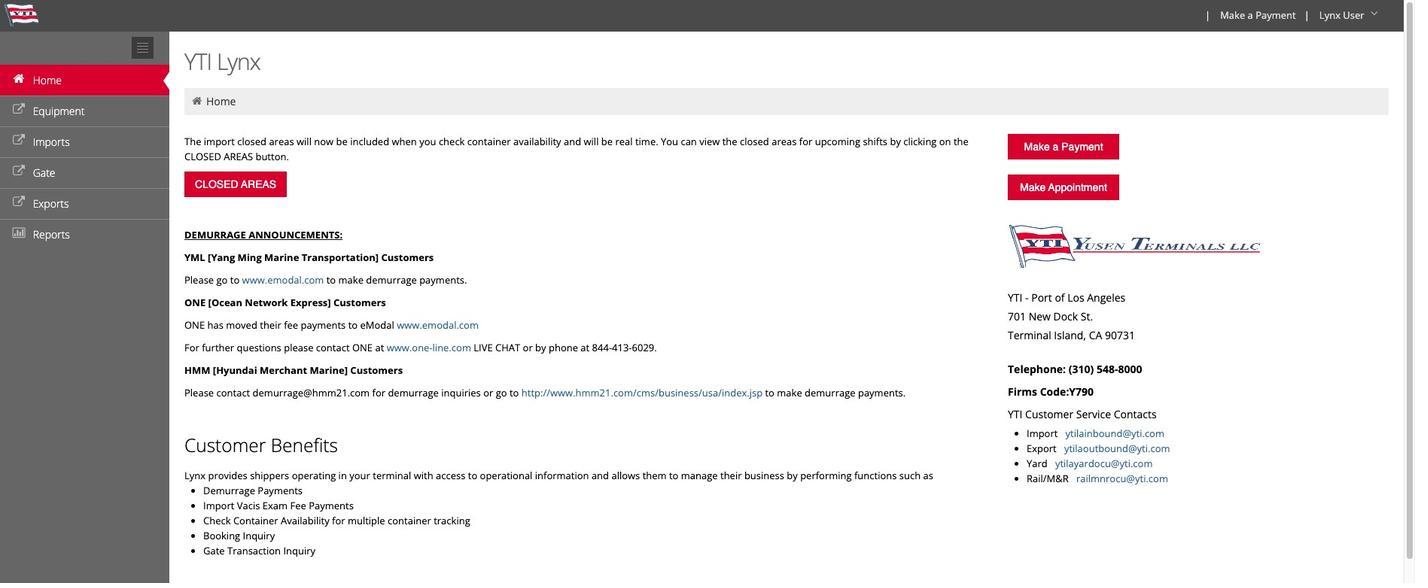 Task type: locate. For each thing, give the bounding box(es) containing it.
0 vertical spatial container
[[467, 135, 511, 148]]

1 vertical spatial by
[[535, 341, 546, 355]]

code:y790
[[1040, 385, 1094, 399]]

imports
[[33, 135, 70, 149]]

areas left upcoming
[[772, 135, 797, 148]]

www.emodal.com up www.one-line.com link
[[397, 319, 479, 332]]

1 vertical spatial lynx
[[217, 46, 260, 77]]

1 vertical spatial home
[[206, 94, 236, 108]]

home image
[[191, 96, 204, 106]]

0 horizontal spatial make
[[339, 273, 364, 287]]

1 will from the left
[[297, 135, 312, 148]]

yti up home image
[[184, 46, 212, 77]]

benefits
[[271, 433, 338, 458]]

1 vertical spatial import
[[203, 499, 234, 513]]

1 horizontal spatial www.emodal.com link
[[397, 319, 479, 332]]

customers up emodal
[[334, 296, 386, 309]]

0 horizontal spatial payment
[[1062, 141, 1104, 153]]

1 vertical spatial external link image
[[11, 136, 26, 146]]

import
[[1027, 427, 1058, 441], [203, 499, 234, 513]]

1 please from the top
[[184, 273, 214, 287]]

questions
[[237, 341, 281, 355]]

for left multiple
[[332, 514, 345, 528]]

performing
[[801, 469, 852, 483]]

home right home image
[[206, 94, 236, 108]]

their right the manage
[[721, 469, 742, 483]]

0 vertical spatial payments.
[[420, 273, 467, 287]]

or right inquiries
[[484, 386, 493, 400]]

1 areas from the left
[[269, 135, 294, 148]]

information
[[535, 469, 589, 483]]

0 horizontal spatial |
[[1206, 8, 1211, 22]]

inquiry down availability
[[283, 544, 316, 558]]

0 horizontal spatial at
[[375, 341, 384, 355]]

customers right transportation]
[[381, 251, 434, 264]]

and
[[564, 135, 581, 148], [592, 469, 609, 483]]

customer down firms code:y790
[[1026, 407, 1074, 422]]

548-
[[1097, 362, 1119, 377]]

413-
[[612, 341, 632, 355]]

0 horizontal spatial areas
[[269, 135, 294, 148]]

|
[[1206, 8, 1211, 22], [1305, 8, 1310, 22]]

1 horizontal spatial closed
[[740, 135, 769, 148]]

angle down image
[[1368, 8, 1383, 19]]

external link image left imports
[[11, 136, 26, 146]]

1 vertical spatial contact
[[216, 386, 250, 400]]

0 horizontal spatial make a payment link
[[1008, 134, 1120, 160]]

lynx
[[1320, 8, 1341, 22], [217, 46, 260, 77], [184, 469, 206, 483]]

view
[[700, 135, 720, 148]]

time.
[[636, 135, 659, 148]]

please
[[184, 273, 214, 287], [184, 386, 214, 400]]

1 horizontal spatial be
[[602, 135, 613, 148]]

for inside 'the import closed areas will now be included when you check container availability and will be real time.  you can view the closed areas for upcoming shifts by clicking on the closed areas button.'
[[800, 135, 813, 148]]

business
[[745, 469, 785, 483]]

import up check
[[203, 499, 234, 513]]

home right home icon
[[33, 73, 62, 87]]

1 vertical spatial www.emodal.com
[[397, 319, 479, 332]]

0 horizontal spatial www.emodal.com link
[[242, 273, 324, 287]]

make a payment link
[[1214, 0, 1302, 32], [1008, 134, 1120, 160]]

lynx for provides
[[184, 469, 206, 483]]

yti left the -
[[1008, 291, 1023, 305]]

ca
[[1089, 328, 1103, 343]]

1 vertical spatial www.emodal.com link
[[397, 319, 479, 332]]

gate down booking
[[203, 544, 225, 558]]

external link image inside 'gate' link
[[11, 166, 26, 177]]

export
[[1027, 442, 1057, 456]]

external link image inside exports link
[[11, 197, 26, 208]]

1 horizontal spatial at
[[581, 341, 590, 355]]

0 vertical spatial external link image
[[11, 105, 26, 115]]

payments up the exam
[[258, 484, 303, 498]]

shippers
[[250, 469, 289, 483]]

0 vertical spatial please
[[184, 273, 214, 287]]

at
[[375, 341, 384, 355], [581, 341, 590, 355]]

0 horizontal spatial payments
[[258, 484, 303, 498]]

home link
[[0, 65, 169, 96], [206, 94, 236, 108]]

contact down [hyundai
[[216, 386, 250, 400]]

import up export
[[1027, 427, 1058, 441]]

closed
[[237, 135, 267, 148], [740, 135, 769, 148]]

container right "check"
[[467, 135, 511, 148]]

0 horizontal spatial container
[[388, 514, 431, 528]]

0 horizontal spatial customer
[[184, 433, 266, 458]]

external link image
[[11, 166, 26, 177], [11, 197, 26, 208]]

import inside yti customer service contacts import ytilainbound@yti.com export ytilaoutbound@yti.com yard ytilayardocu@yti.com rail/m&r railmnrocu@yti.com
[[1027, 427, 1058, 441]]

1 horizontal spatial and
[[592, 469, 609, 483]]

home
[[33, 73, 62, 87], [206, 94, 236, 108]]

one has moved their fee payments to emodal www.emodal.com
[[184, 319, 479, 332]]

1 vertical spatial their
[[721, 469, 742, 483]]

1 vertical spatial customers
[[334, 296, 386, 309]]

be left real
[[602, 135, 613, 148]]

be right now in the left of the page
[[336, 135, 348, 148]]

1 horizontal spatial gate
[[203, 544, 225, 558]]

availability
[[281, 514, 330, 528]]

1 external link image from the top
[[11, 105, 26, 115]]

2 closed from the left
[[740, 135, 769, 148]]

1 horizontal spatial payment
[[1256, 8, 1297, 22]]

to
[[230, 273, 240, 287], [327, 273, 336, 287], [348, 319, 358, 332], [510, 386, 519, 400], [765, 386, 775, 400], [468, 469, 478, 483], [669, 469, 679, 483]]

0 vertical spatial a
[[1248, 8, 1254, 22]]

2 horizontal spatial lynx
[[1320, 8, 1341, 22]]

and inside lynx provides shippers operating in your terminal with access to operational information and allows them to manage their business by performing functions such as demurrage payments import vacis exam fee payments check container availability for multiple container tracking booking inquiry gate transaction inquiry
[[592, 469, 609, 483]]

the right view
[[723, 135, 738, 148]]

1 horizontal spatial the
[[954, 135, 969, 148]]

lynx inside lynx provides shippers operating in your terminal with access to operational information and allows them to manage their business by performing functions such as demurrage payments import vacis exam fee payments check container availability for multiple container tracking booking inquiry gate transaction inquiry
[[184, 469, 206, 483]]

at down emodal
[[375, 341, 384, 355]]

www.emodal.com link for to make demurrage payments.
[[242, 273, 324, 287]]

go down '[yang'
[[216, 273, 228, 287]]

1 horizontal spatial customer
[[1026, 407, 1074, 422]]

one left [ocean
[[184, 296, 206, 309]]

1 horizontal spatial a
[[1248, 8, 1254, 22]]

allows
[[612, 469, 640, 483]]

will
[[297, 135, 312, 148], [584, 135, 599, 148]]

yti customer service contacts import ytilainbound@yti.com export ytilaoutbound@yti.com yard ytilayardocu@yti.com rail/m&r railmnrocu@yti.com
[[1008, 407, 1171, 486]]

1 at from the left
[[375, 341, 384, 355]]

0 horizontal spatial and
[[564, 135, 581, 148]]

1 closed from the left
[[237, 135, 267, 148]]

0 vertical spatial by
[[890, 135, 901, 148]]

one left has
[[184, 319, 205, 332]]

and right the availability
[[564, 135, 581, 148]]

closed right view
[[740, 135, 769, 148]]

1 external link image from the top
[[11, 166, 26, 177]]

home link right home image
[[206, 94, 236, 108]]

yti - port of los angeles 701 new dock st. terminal island, ca 90731
[[1008, 291, 1136, 343]]

1 horizontal spatial |
[[1305, 8, 1310, 22]]

a
[[1248, 8, 1254, 22], [1053, 141, 1059, 153]]

1 be from the left
[[336, 135, 348, 148]]

terminal
[[1008, 328, 1052, 343]]

customers
[[381, 251, 434, 264], [334, 296, 386, 309], [350, 364, 403, 377]]

external link image inside equipment link
[[11, 105, 26, 115]]

by right 'business'
[[787, 469, 798, 483]]

None submit
[[184, 172, 287, 197]]

0 horizontal spatial lynx
[[184, 469, 206, 483]]

appointment
[[1049, 181, 1108, 194]]

tracking
[[434, 514, 470, 528]]

contact down one has moved their fee payments to emodal www.emodal.com
[[316, 341, 350, 355]]

www.emodal.com link down marine
[[242, 273, 324, 287]]

[hyundai
[[213, 364, 257, 377]]

[ocean
[[208, 296, 242, 309]]

www.emodal.com link up www.one-line.com link
[[397, 319, 479, 332]]

www.one-line.com link
[[387, 341, 471, 355]]

the right the on
[[954, 135, 969, 148]]

2 vertical spatial for
[[332, 514, 345, 528]]

included
[[350, 135, 389, 148]]

0 vertical spatial contact
[[316, 341, 350, 355]]

closed
[[184, 150, 221, 163]]

1 vertical spatial payments.
[[858, 386, 906, 400]]

0 horizontal spatial inquiry
[[243, 529, 275, 543]]

payments
[[258, 484, 303, 498], [309, 499, 354, 513]]

0 horizontal spatial by
[[535, 341, 546, 355]]

please down hmm
[[184, 386, 214, 400]]

1 vertical spatial for
[[372, 386, 386, 400]]

external link image down home icon
[[11, 105, 26, 115]]

payments up availability
[[309, 499, 354, 513]]

exam
[[263, 499, 288, 513]]

0 vertical spatial gate
[[33, 166, 55, 180]]

availability
[[514, 135, 561, 148]]

for left upcoming
[[800, 135, 813, 148]]

1 horizontal spatial make a payment
[[1221, 8, 1297, 22]]

hmm
[[184, 364, 210, 377]]

areas up button.
[[269, 135, 294, 148]]

0 vertical spatial import
[[1027, 427, 1058, 441]]

go right inquiries
[[496, 386, 507, 400]]

emodal
[[360, 319, 394, 332]]

or right chat
[[523, 341, 533, 355]]

0 vertical spatial make a payment link
[[1214, 0, 1302, 32]]

container inside lynx provides shippers operating in your terminal with access to operational information and allows them to manage their business by performing functions such as demurrage payments import vacis exam fee payments check container availability for multiple container tracking booking inquiry gate transaction inquiry
[[388, 514, 431, 528]]

or
[[523, 341, 533, 355], [484, 386, 493, 400]]

customers down www.one-
[[350, 364, 403, 377]]

1 horizontal spatial by
[[787, 469, 798, 483]]

inquiry down container
[[243, 529, 275, 543]]

please contact demurrage@hmm21.com for demurrage inquiries or go to http://www.hmm21.com/cms/business/usa/index.jsp to make demurrage payments.
[[184, 386, 906, 400]]

and left allows
[[592, 469, 609, 483]]

and inside 'the import closed areas will now be included when you check container availability and will be real time.  you can view the closed areas for upcoming shifts by clicking on the closed areas button.'
[[564, 135, 581, 148]]

1 vertical spatial container
[[388, 514, 431, 528]]

1 vertical spatial make a payment
[[1024, 141, 1104, 153]]

please for please go to
[[184, 273, 214, 287]]

island,
[[1054, 328, 1087, 343]]

for inside lynx provides shippers operating in your terminal with access to operational information and allows them to manage their business by performing functions such as demurrage payments import vacis exam fee payments check container availability for multiple container tracking booking inquiry gate transaction inquiry
[[332, 514, 345, 528]]

container left "tracking"
[[388, 514, 431, 528]]

2 external link image from the top
[[11, 136, 26, 146]]

by right shifts in the right of the page
[[890, 135, 901, 148]]

yti inside yti customer service contacts import ytilainbound@yti.com export ytilaoutbound@yti.com yard ytilayardocu@yti.com rail/m&r railmnrocu@yti.com
[[1008, 407, 1023, 422]]

payment left lynx user
[[1256, 8, 1297, 22]]

external link image for equipment
[[11, 105, 26, 115]]

1 vertical spatial external link image
[[11, 197, 26, 208]]

make a payment
[[1221, 8, 1297, 22], [1024, 141, 1104, 153]]

yti inside yti - port of los angeles 701 new dock st. terminal island, ca 90731
[[1008, 291, 1023, 305]]

by inside 'the import closed areas will now be included when you check container availability and will be real time.  you can view the closed areas for upcoming shifts by clicking on the closed areas button.'
[[890, 135, 901, 148]]

by inside lynx provides shippers operating in your terminal with access to operational information and allows them to manage their business by performing functions such as demurrage payments import vacis exam fee payments check container availability for multiple container tracking booking inquiry gate transaction inquiry
[[787, 469, 798, 483]]

1 horizontal spatial import
[[1027, 427, 1058, 441]]

gate inside lynx provides shippers operating in your terminal with access to operational information and allows them to manage their business by performing functions such as demurrage payments import vacis exam fee payments check container availability for multiple container tracking booking inquiry gate transaction inquiry
[[203, 544, 225, 558]]

customer inside yti customer service contacts import ytilainbound@yti.com export ytilaoutbound@yti.com yard ytilayardocu@yti.com rail/m&r railmnrocu@yti.com
[[1026, 407, 1074, 422]]

one down emodal
[[352, 341, 373, 355]]

your
[[350, 469, 370, 483]]

0 horizontal spatial gate
[[33, 166, 55, 180]]

0 horizontal spatial import
[[203, 499, 234, 513]]

one for one [ocean network express] customers
[[184, 296, 206, 309]]

0 horizontal spatial for
[[332, 514, 345, 528]]

gate inside 'gate' link
[[33, 166, 55, 180]]

telephone: (310) 548-8000
[[1008, 362, 1143, 377]]

their left fee
[[260, 319, 281, 332]]

2 please from the top
[[184, 386, 214, 400]]

at left 844-
[[581, 341, 590, 355]]

yti down firms
[[1008, 407, 1023, 422]]

0 vertical spatial external link image
[[11, 166, 26, 177]]

their
[[260, 319, 281, 332], [721, 469, 742, 483]]

1 horizontal spatial or
[[523, 341, 533, 355]]

marine]
[[310, 364, 348, 377]]

make
[[339, 273, 364, 287], [777, 386, 803, 400]]

www.emodal.com down marine
[[242, 273, 324, 287]]

2 be from the left
[[602, 135, 613, 148]]

home link up equipment
[[0, 65, 169, 96]]

customer up provides
[[184, 433, 266, 458]]

2 vertical spatial by
[[787, 469, 798, 483]]

will left now in the left of the page
[[297, 135, 312, 148]]

6029.
[[632, 341, 657, 355]]

booking
[[203, 529, 240, 543]]

them
[[643, 469, 667, 483]]

0 vertical spatial yti
[[184, 46, 212, 77]]

1 horizontal spatial www.emodal.com
[[397, 319, 479, 332]]

gate
[[33, 166, 55, 180], [203, 544, 225, 558]]

0 horizontal spatial home
[[33, 73, 62, 87]]

please down yml on the left top
[[184, 273, 214, 287]]

inquiry
[[243, 529, 275, 543], [283, 544, 316, 558]]

gate up exports
[[33, 166, 55, 180]]

demurrage
[[366, 273, 417, 287], [388, 386, 439, 400], [805, 386, 856, 400]]

external link image
[[11, 105, 26, 115], [11, 136, 26, 146]]

the import closed areas will now be included when you check container availability and will be real time.  you can view the closed areas for upcoming shifts by clicking on the closed areas button.
[[184, 135, 969, 163]]

ytilainbound@yti.com link
[[1066, 427, 1165, 441]]

1 horizontal spatial their
[[721, 469, 742, 483]]

1 horizontal spatial areas
[[772, 135, 797, 148]]

1 vertical spatial a
[[1053, 141, 1059, 153]]

telephone:
[[1008, 362, 1066, 377]]

customer
[[1026, 407, 1074, 422], [184, 433, 266, 458]]

2 external link image from the top
[[11, 197, 26, 208]]

1 vertical spatial make
[[777, 386, 803, 400]]

by left phone
[[535, 341, 546, 355]]

1 the from the left
[[723, 135, 738, 148]]

demurrage
[[203, 484, 255, 498]]

1 vertical spatial yti
[[1008, 291, 1023, 305]]

1 vertical spatial please
[[184, 386, 214, 400]]

1 horizontal spatial payments
[[309, 499, 354, 513]]

1 horizontal spatial make
[[777, 386, 803, 400]]

exports
[[33, 197, 69, 211]]

one for one has moved their fee payments to emodal www.emodal.com
[[184, 319, 205, 332]]

equipment
[[33, 104, 85, 118]]

8000
[[1119, 362, 1143, 377]]

external link image inside the imports "link"
[[11, 136, 26, 146]]

1 horizontal spatial container
[[467, 135, 511, 148]]

0 vertical spatial and
[[564, 135, 581, 148]]

payment up the appointment
[[1062, 141, 1104, 153]]

for down for further questions please contact one at www.one-line.com live chat or by phone at 844-413-6029.
[[372, 386, 386, 400]]

http://www.hmm21.com/cms/business/usa/index.jsp link
[[522, 386, 763, 400]]

1 horizontal spatial inquiry
[[283, 544, 316, 558]]

customers for one [ocean network express] customers
[[334, 296, 386, 309]]

ming
[[238, 251, 262, 264]]

transaction
[[227, 544, 281, 558]]

yti
[[184, 46, 212, 77], [1008, 291, 1023, 305], [1008, 407, 1023, 422]]

0 vertical spatial home
[[33, 73, 62, 87]]

0 horizontal spatial www.emodal.com
[[242, 273, 324, 287]]

0 horizontal spatial a
[[1053, 141, 1059, 153]]

will left real
[[584, 135, 599, 148]]

express]
[[290, 296, 331, 309]]

2 vertical spatial lynx
[[184, 469, 206, 483]]

0 horizontal spatial the
[[723, 135, 738, 148]]

closed up "areas" at left
[[237, 135, 267, 148]]

2 vertical spatial yti
[[1008, 407, 1023, 422]]

0 vertical spatial for
[[800, 135, 813, 148]]

one
[[184, 296, 206, 309], [184, 319, 205, 332], [352, 341, 373, 355]]

0 horizontal spatial will
[[297, 135, 312, 148]]

for
[[184, 341, 199, 355]]



Task type: describe. For each thing, give the bounding box(es) containing it.
yard
[[1027, 457, 1048, 471]]

exports link
[[0, 188, 169, 219]]

angeles
[[1088, 291, 1126, 305]]

bar chart image
[[11, 228, 26, 239]]

access
[[436, 469, 466, 483]]

equipment link
[[0, 96, 169, 127]]

their inside lynx provides shippers operating in your terminal with access to operational information and allows them to manage their business by performing functions such as demurrage payments import vacis exam fee payments check container availability for multiple container tracking booking inquiry gate transaction inquiry
[[721, 469, 742, 483]]

gate link
[[0, 157, 169, 188]]

please go to www.emodal.com to make demurrage payments.
[[184, 273, 467, 287]]

areas
[[224, 150, 253, 163]]

0 vertical spatial customers
[[381, 251, 434, 264]]

hmm [hyundai merchant marine] customers
[[184, 364, 403, 377]]

customers for hmm [hyundai merchant marine] customers
[[350, 364, 403, 377]]

home inside 'home' link
[[33, 73, 62, 87]]

(310)
[[1069, 362, 1094, 377]]

yti for yti customer service contacts import ytilainbound@yti.com export ytilaoutbound@yti.com yard ytilayardocu@yti.com rail/m&r railmnrocu@yti.com
[[1008, 407, 1023, 422]]

demurrage announcements:
[[184, 228, 343, 242]]

announcements:
[[249, 228, 343, 242]]

0 vertical spatial or
[[523, 341, 533, 355]]

real
[[616, 135, 633, 148]]

[yang
[[208, 251, 235, 264]]

transportation]
[[302, 251, 379, 264]]

701
[[1008, 309, 1026, 324]]

contacts
[[1114, 407, 1157, 422]]

0 vertical spatial make
[[1221, 8, 1246, 22]]

1 | from the left
[[1206, 8, 1211, 22]]

1 horizontal spatial home link
[[206, 94, 236, 108]]

rail/m&r
[[1027, 472, 1069, 486]]

please for please contact demurrage@hmm21.com for demurrage inquiries or go to
[[184, 386, 214, 400]]

firms
[[1008, 385, 1038, 399]]

yti for yti - port of los angeles 701 new dock st. terminal island, ca 90731
[[1008, 291, 1023, 305]]

merchant
[[260, 364, 307, 377]]

the
[[184, 135, 201, 148]]

lynx user link
[[1313, 0, 1388, 32]]

railmnrocu@yti.com
[[1077, 472, 1169, 486]]

0 horizontal spatial home link
[[0, 65, 169, 96]]

1 vertical spatial customer
[[184, 433, 266, 458]]

1 vertical spatial make
[[1024, 141, 1050, 153]]

0 vertical spatial payments
[[258, 484, 303, 498]]

1 vertical spatial or
[[484, 386, 493, 400]]

2 vertical spatial one
[[352, 341, 373, 355]]

clicking
[[904, 135, 937, 148]]

railmnrocu@yti.com link
[[1077, 472, 1169, 486]]

make appointment
[[1020, 181, 1108, 194]]

0 vertical spatial make
[[339, 273, 364, 287]]

container inside 'the import closed areas will now be included when you check container availability and will be real time.  you can view the closed areas for upcoming shifts by clicking on the closed areas button.'
[[467, 135, 511, 148]]

network
[[245, 296, 288, 309]]

marine
[[264, 251, 299, 264]]

www.one-
[[387, 341, 433, 355]]

lynx for user
[[1320, 8, 1341, 22]]

1 horizontal spatial lynx
[[217, 46, 260, 77]]

one [ocean network express] customers
[[184, 296, 386, 309]]

reports link
[[0, 219, 169, 250]]

2 areas from the left
[[772, 135, 797, 148]]

1 horizontal spatial make a payment link
[[1214, 0, 1302, 32]]

0 vertical spatial www.emodal.com
[[242, 273, 324, 287]]

2 at from the left
[[581, 341, 590, 355]]

in
[[339, 469, 347, 483]]

vacis
[[237, 499, 260, 513]]

can
[[681, 135, 697, 148]]

home image
[[11, 74, 26, 84]]

button.
[[256, 150, 289, 163]]

2 vertical spatial make
[[1020, 181, 1046, 194]]

0 vertical spatial make a payment
[[1221, 8, 1297, 22]]

inquiries
[[441, 386, 481, 400]]

1 horizontal spatial contact
[[316, 341, 350, 355]]

chat
[[496, 341, 521, 355]]

functions
[[855, 469, 897, 483]]

0 horizontal spatial make a payment
[[1024, 141, 1104, 153]]

ytilayardocu@yti.com
[[1056, 457, 1153, 471]]

now
[[314, 135, 334, 148]]

demurrage
[[184, 228, 246, 242]]

1 horizontal spatial payments.
[[858, 386, 906, 400]]

-
[[1026, 291, 1029, 305]]

2 | from the left
[[1305, 8, 1310, 22]]

1 horizontal spatial for
[[372, 386, 386, 400]]

demurrage@hmm21.com
[[253, 386, 370, 400]]

www.emodal.com link for one has moved their fee payments to emodal www.emodal.com
[[397, 319, 479, 332]]

manage
[[681, 469, 718, 483]]

you
[[661, 135, 679, 148]]

0 horizontal spatial contact
[[216, 386, 250, 400]]

check
[[203, 514, 231, 528]]

operating
[[292, 469, 336, 483]]

external link image for gate
[[11, 166, 26, 177]]

yti for yti lynx
[[184, 46, 212, 77]]

of
[[1055, 291, 1065, 305]]

fee
[[290, 499, 306, 513]]

please
[[284, 341, 314, 355]]

external link image for imports
[[11, 136, 26, 146]]

external link image for exports
[[11, 197, 26, 208]]

phone
[[549, 341, 578, 355]]

1 horizontal spatial home
[[206, 94, 236, 108]]

ytilaoutbound@yti.com
[[1065, 442, 1171, 456]]

when
[[392, 135, 417, 148]]

0 vertical spatial their
[[260, 319, 281, 332]]

0 vertical spatial go
[[216, 273, 228, 287]]

you
[[420, 135, 436, 148]]

port
[[1032, 291, 1053, 305]]

yti lynx
[[184, 46, 260, 77]]

lynx user
[[1320, 8, 1365, 22]]

with
[[414, 469, 433, 483]]

provides
[[208, 469, 248, 483]]

on
[[940, 135, 952, 148]]

2 will from the left
[[584, 135, 599, 148]]

http://www.hmm21.com/cms/business/usa/index.jsp
[[522, 386, 763, 400]]

lynx provides shippers operating in your terminal with access to operational information and allows them to manage their business by performing functions such as demurrage payments import vacis exam fee payments check container availability for multiple container tracking booking inquiry gate transaction inquiry
[[184, 469, 934, 558]]

import inside lynx provides shippers operating in your terminal with access to operational information and allows them to manage their business by performing functions such as demurrage payments import vacis exam fee payments check container availability for multiple container tracking booking inquiry gate transaction inquiry
[[203, 499, 234, 513]]

upcoming
[[815, 135, 861, 148]]

dock
[[1054, 309, 1078, 324]]

shifts
[[863, 135, 888, 148]]

1 vertical spatial make a payment link
[[1008, 134, 1120, 160]]

make appointment link
[[1008, 175, 1120, 200]]

1 vertical spatial payments
[[309, 499, 354, 513]]

st.
[[1081, 309, 1094, 324]]

import
[[204, 135, 235, 148]]

2 the from the left
[[954, 135, 969, 148]]

los
[[1068, 291, 1085, 305]]

1 vertical spatial go
[[496, 386, 507, 400]]

90731
[[1105, 328, 1136, 343]]

ytilaoutbound@yti.com link
[[1065, 442, 1171, 456]]

multiple
[[348, 514, 385, 528]]

for further questions please contact one at www.one-line.com live chat or by phone at 844-413-6029.
[[184, 341, 657, 355]]

imports link
[[0, 127, 169, 157]]

line.com
[[433, 341, 471, 355]]



Task type: vqa. For each thing, say whether or not it's contained in the screenshot.
the ?
no



